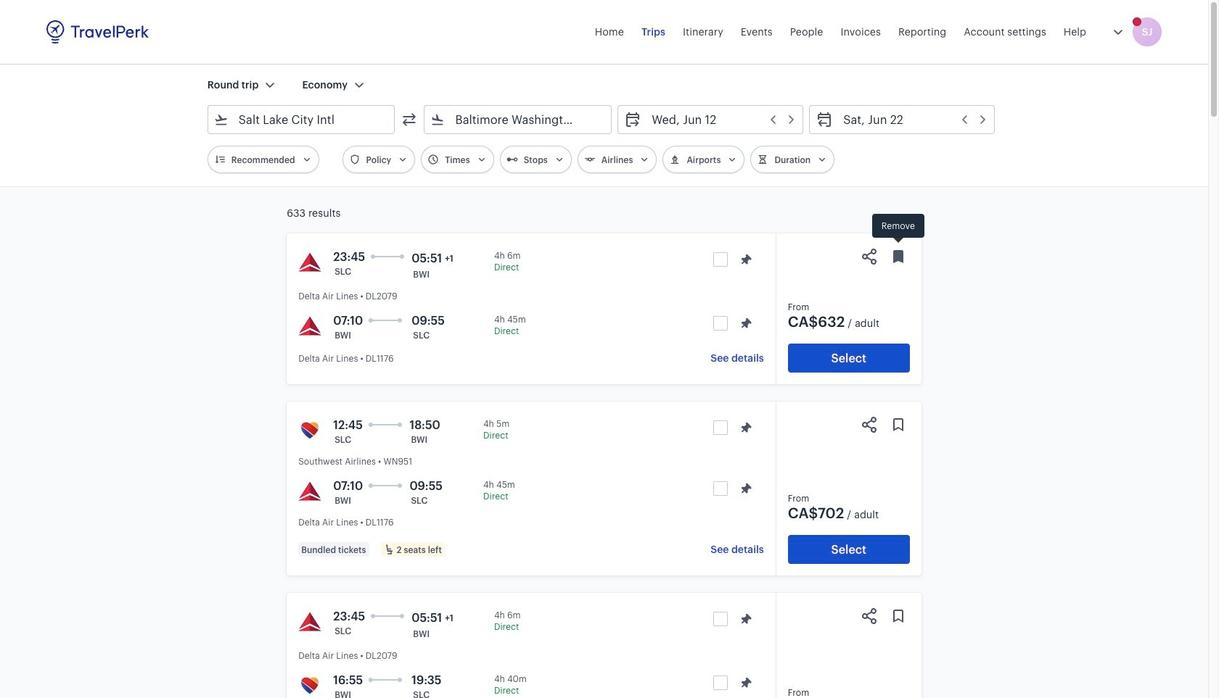 Task type: locate. For each thing, give the bounding box(es) containing it.
0 vertical spatial delta air lines image
[[298, 251, 322, 274]]

To search field
[[445, 108, 592, 131]]

1 delta air lines image from the top
[[298, 251, 322, 274]]

tooltip
[[872, 214, 924, 245]]

southwest airlines image
[[298, 419, 322, 443]]

2 vertical spatial delta air lines image
[[298, 611, 322, 634]]

delta air lines image
[[298, 251, 322, 274], [298, 315, 322, 338], [298, 611, 322, 634]]

From search field
[[228, 108, 375, 131]]

1 vertical spatial delta air lines image
[[298, 315, 322, 338]]

Depart field
[[642, 108, 797, 131]]

delta air lines image
[[298, 480, 322, 504]]



Task type: describe. For each thing, give the bounding box(es) containing it.
Return field
[[833, 108, 988, 131]]

2 delta air lines image from the top
[[298, 315, 322, 338]]

southwest airlines image
[[298, 675, 322, 698]]

3 delta air lines image from the top
[[298, 611, 322, 634]]



Task type: vqa. For each thing, say whether or not it's contained in the screenshot.
DEPART TEXT FIELD
no



